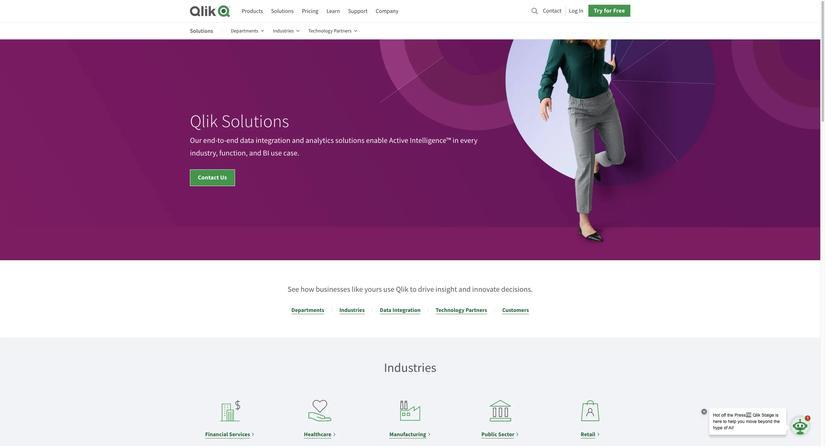 Task type: locate. For each thing, give the bounding box(es) containing it.
financial services link
[[205, 430, 255, 439]]

industries link down solutions link
[[273, 23, 300, 39]]

qlik up "end-"
[[190, 110, 218, 132]]

departments
[[231, 28, 259, 34], [292, 307, 324, 314]]

and
[[292, 136, 304, 145], [249, 148, 262, 158], [459, 285, 471, 294]]

1 horizontal spatial and
[[292, 136, 304, 145]]

1 vertical spatial industries link
[[340, 307, 365, 314]]

1 horizontal spatial industries link
[[340, 307, 365, 314]]

contact
[[543, 7, 562, 14], [198, 174, 219, 181]]

support link
[[348, 5, 368, 17]]

0 vertical spatial technology
[[309, 28, 333, 34]]

1 horizontal spatial technology partners link
[[436, 307, 487, 314]]

1 vertical spatial partners
[[466, 307, 487, 314]]

2 vertical spatial industries
[[384, 360, 437, 376]]

technology down pricing
[[309, 28, 333, 34]]

technology partners down the insight
[[436, 307, 487, 314]]

1 vertical spatial technology partners link
[[436, 307, 487, 314]]

technology partners link for the left industries link
[[309, 23, 357, 39]]

technology partners down learn
[[309, 28, 352, 34]]

departments link down products at top left
[[231, 23, 264, 39]]

partners down innovate
[[466, 307, 487, 314]]

and right the insight
[[459, 285, 471, 294]]

bi
[[263, 148, 269, 158]]

how
[[301, 285, 314, 294]]

0 horizontal spatial departments link
[[231, 23, 264, 39]]

0 horizontal spatial technology partners link
[[309, 23, 357, 39]]

data
[[380, 307, 392, 314]]

0 vertical spatial solutions
[[271, 8, 294, 15]]

departments link down how
[[292, 307, 324, 314]]

company link
[[376, 5, 399, 17]]

retail link
[[581, 430, 600, 439]]

solutions link
[[271, 5, 294, 17]]

end-
[[203, 136, 218, 145]]

0 horizontal spatial contact
[[198, 174, 219, 181]]

decisions.
[[502, 285, 533, 294]]

departments inside solutions menu bar
[[231, 28, 259, 34]]

use right yours
[[384, 285, 395, 294]]

technology partners link down learn
[[309, 23, 357, 39]]

1 horizontal spatial partners
[[466, 307, 487, 314]]

end
[[227, 136, 239, 145]]

data integration
[[380, 307, 421, 314]]

1 horizontal spatial industries
[[340, 307, 365, 314]]

active
[[389, 136, 409, 145]]

intelligence™
[[410, 136, 451, 145]]

0 horizontal spatial partners
[[334, 28, 352, 34]]

businesses
[[316, 285, 350, 294]]

technology partners
[[309, 28, 352, 34], [436, 307, 487, 314]]

technology partners link
[[309, 23, 357, 39], [436, 307, 487, 314]]

0 horizontal spatial technology
[[309, 28, 333, 34]]

partners down learn
[[334, 28, 352, 34]]

contact inside qlik main "element"
[[543, 7, 562, 14]]

enable
[[366, 136, 388, 145]]

innovate
[[473, 285, 500, 294]]

1 horizontal spatial qlik
[[396, 285, 409, 294]]

0 vertical spatial use
[[271, 148, 282, 158]]

1 horizontal spatial contact
[[543, 7, 562, 14]]

industries
[[273, 28, 294, 34], [340, 307, 365, 314], [384, 360, 437, 376]]

1 vertical spatial contact
[[198, 174, 219, 181]]

technology
[[309, 28, 333, 34], [436, 307, 465, 314]]

2 vertical spatial and
[[459, 285, 471, 294]]

1 horizontal spatial technology partners
[[436, 307, 487, 314]]

1 vertical spatial use
[[384, 285, 395, 294]]

services
[[229, 431, 250, 439]]

like
[[352, 285, 363, 294]]

1 horizontal spatial use
[[384, 285, 395, 294]]

solutions inside qlik main "element"
[[271, 8, 294, 15]]

case.
[[284, 148, 300, 158]]

1 horizontal spatial departments link
[[292, 307, 324, 314]]

2 vertical spatial solutions
[[222, 110, 289, 132]]

log
[[569, 7, 578, 14]]

0 vertical spatial technology partners
[[309, 28, 352, 34]]

and left bi
[[249, 148, 262, 158]]

0 horizontal spatial departments
[[231, 28, 259, 34]]

0 vertical spatial industries link
[[273, 23, 300, 39]]

partners inside solutions menu bar
[[334, 28, 352, 34]]

industries link
[[273, 23, 300, 39], [340, 307, 365, 314]]

in
[[453, 136, 459, 145]]

drive
[[418, 285, 434, 294]]

0 vertical spatial qlik
[[190, 110, 218, 132]]

menu bar inside qlik main "element"
[[242, 5, 399, 17]]

1 vertical spatial and
[[249, 148, 262, 158]]

0 vertical spatial contact
[[543, 7, 562, 14]]

use
[[271, 148, 282, 158], [384, 285, 395, 294]]

contact left us
[[198, 174, 219, 181]]

departments link
[[231, 23, 264, 39], [292, 307, 324, 314]]

industries link down the like
[[340, 307, 365, 314]]

yours
[[365, 285, 382, 294]]

integration
[[393, 307, 421, 314]]

solutions up data
[[222, 110, 289, 132]]

0 horizontal spatial industries
[[273, 28, 294, 34]]

solutions down 'go to the home page.' image
[[190, 27, 213, 35]]

1 horizontal spatial technology
[[436, 307, 465, 314]]

technology partners link down the insight
[[436, 307, 487, 314]]

public sector link
[[482, 430, 519, 439]]

log in
[[569, 7, 584, 14]]

our
[[190, 136, 202, 145]]

contact left log
[[543, 7, 562, 14]]

qlik
[[190, 110, 218, 132], [396, 285, 409, 294]]

integration
[[256, 136, 291, 145]]

see how businesses like yours use qlik to drive insight and innovate decisions.
[[288, 285, 533, 294]]

industries inside solutions menu bar
[[273, 28, 294, 34]]

company
[[376, 8, 399, 15]]

to
[[410, 285, 417, 294]]

learn
[[327, 8, 340, 15]]

0 vertical spatial partners
[[334, 28, 352, 34]]

pricing
[[302, 8, 319, 15]]

menu bar
[[242, 5, 399, 17]]

0 horizontal spatial use
[[271, 148, 282, 158]]

0 vertical spatial technology partners link
[[309, 23, 357, 39]]

solutions up solutions menu bar
[[271, 8, 294, 15]]

0 horizontal spatial technology partners
[[309, 28, 352, 34]]

function,
[[219, 148, 248, 158]]

technology partners link for data integration link on the bottom of the page
[[436, 307, 487, 314]]

contact us
[[198, 174, 227, 181]]

solutions
[[271, 8, 294, 15], [190, 27, 213, 35], [222, 110, 289, 132]]

0 vertical spatial departments
[[231, 28, 259, 34]]

technology down the insight
[[436, 307, 465, 314]]

departments down how
[[292, 307, 324, 314]]

try for free link
[[589, 5, 631, 17]]

qlik left to
[[396, 285, 409, 294]]

data integration link
[[380, 307, 421, 314]]

1 vertical spatial solutions
[[190, 27, 213, 35]]

departments down products link
[[231, 28, 259, 34]]

menu bar containing products
[[242, 5, 399, 17]]

use right bi
[[271, 148, 282, 158]]

1 horizontal spatial departments
[[292, 307, 324, 314]]

2 horizontal spatial and
[[459, 285, 471, 294]]

1 vertical spatial departments link
[[292, 307, 324, 314]]

public
[[482, 431, 497, 439]]

0 horizontal spatial qlik
[[190, 110, 218, 132]]

solutions inside qlik solutions our end-to-end data integration and analytics solutions enable active intelligence™ in every industry, function, and bi use case.
[[222, 110, 289, 132]]

1 vertical spatial technology partners
[[436, 307, 487, 314]]

partners
[[334, 28, 352, 34], [466, 307, 487, 314]]

in
[[579, 7, 584, 14]]

log in link
[[569, 6, 584, 16]]

and up case.
[[292, 136, 304, 145]]

customers
[[503, 307, 529, 314]]

1 vertical spatial qlik
[[396, 285, 409, 294]]

0 vertical spatial industries
[[273, 28, 294, 34]]

financial services
[[205, 431, 250, 439]]



Task type: describe. For each thing, give the bounding box(es) containing it.
data
[[240, 136, 254, 145]]

products
[[242, 8, 263, 15]]

manufacturing
[[390, 431, 426, 439]]

qlik main element
[[242, 5, 631, 17]]

learn link
[[327, 5, 340, 17]]

manufacturing link
[[390, 430, 431, 439]]

1 vertical spatial departments
[[292, 307, 324, 314]]

1 vertical spatial technology
[[436, 307, 465, 314]]

contact link
[[543, 6, 562, 16]]

try for free
[[594, 7, 625, 15]]

retail
[[581, 431, 596, 439]]

0 horizontal spatial industries link
[[273, 23, 300, 39]]

contact for contact us
[[198, 174, 219, 181]]

pricing link
[[302, 5, 319, 17]]

contact for contact
[[543, 7, 562, 14]]

free
[[614, 7, 625, 15]]

technology inside solutions menu bar
[[309, 28, 333, 34]]

insight
[[436, 285, 457, 294]]

solutions for solutions link
[[271, 8, 294, 15]]

sector
[[499, 431, 515, 439]]

qlik solutions our end-to-end data integration and analytics solutions enable active intelligence™ in every industry, function, and bi use case.
[[190, 110, 478, 158]]

solutions
[[336, 136, 365, 145]]

qlik inside qlik solutions our end-to-end data integration and analytics solutions enable active intelligence™ in every industry, function, and bi use case.
[[190, 110, 218, 132]]

technology partners inside solutions menu bar
[[309, 28, 352, 34]]

0 vertical spatial departments link
[[231, 23, 264, 39]]

try
[[594, 7, 603, 15]]

solutions menu bar
[[190, 23, 366, 39]]

support
[[348, 8, 368, 15]]

see
[[288, 285, 299, 294]]

go to the home page. image
[[190, 5, 230, 17]]

analytics
[[306, 136, 334, 145]]

solutions for solutions menu bar
[[190, 27, 213, 35]]

0 horizontal spatial and
[[249, 148, 262, 158]]

financial
[[205, 431, 228, 439]]

healthcare
[[304, 431, 332, 439]]

products link
[[242, 5, 263, 17]]

use inside qlik solutions our end-to-end data integration and analytics solutions enable active intelligence™ in every industry, function, and bi use case.
[[271, 148, 282, 158]]

us
[[220, 174, 227, 181]]

public sector
[[482, 431, 515, 439]]

for
[[604, 7, 612, 15]]

contact us link
[[190, 169, 235, 186]]

1 vertical spatial industries
[[340, 307, 365, 314]]

customers link
[[503, 307, 529, 314]]

industry,
[[190, 148, 218, 158]]

every
[[460, 136, 478, 145]]

2 horizontal spatial industries
[[384, 360, 437, 376]]

healthcare link
[[304, 430, 336, 439]]

to-
[[218, 136, 227, 145]]

0 vertical spatial and
[[292, 136, 304, 145]]



Task type: vqa. For each thing, say whether or not it's contained in the screenshot.
popular
no



